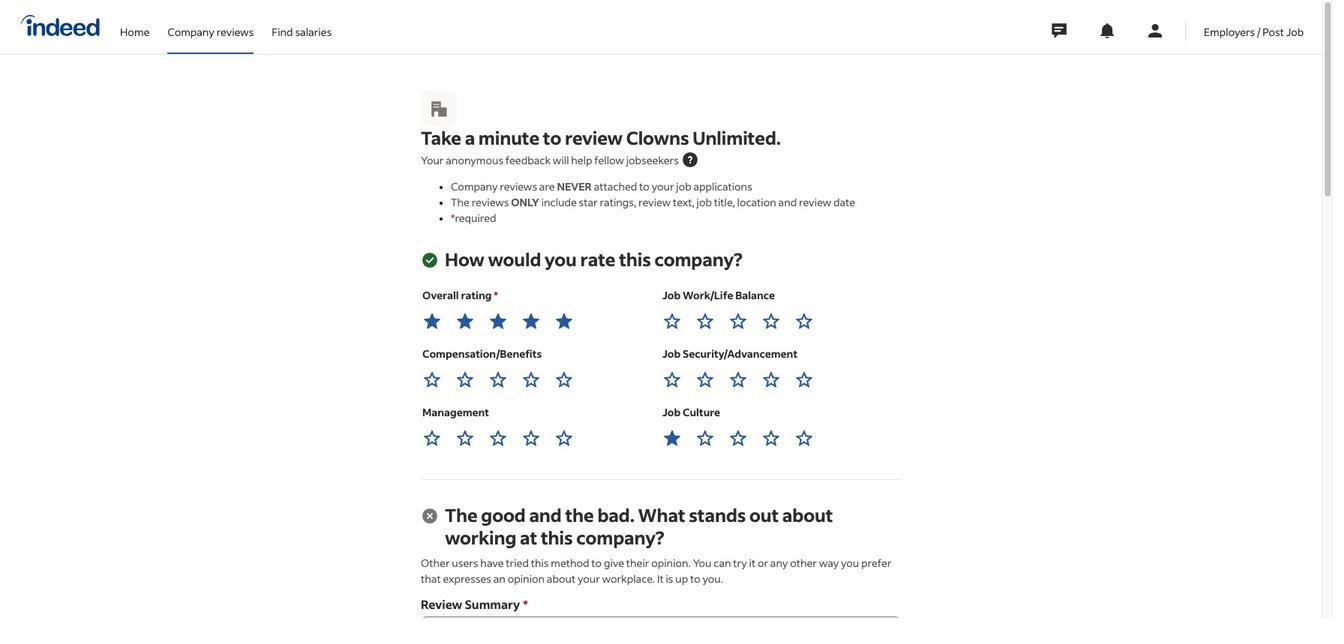 Task type: locate. For each thing, give the bounding box(es) containing it.
0 horizontal spatial job
[[676, 179, 692, 194]]

to inside the company reviews are never attached to your job applications the reviews only include star ratings, review text, job title, location and review date * required
[[639, 179, 650, 194]]

1 vertical spatial this
[[541, 526, 573, 549]]

1 vertical spatial the
[[445, 504, 478, 527]]

1 horizontal spatial your
[[652, 179, 674, 194]]

you left rate
[[545, 248, 577, 271]]

1 horizontal spatial about
[[783, 504, 833, 527]]

2 vertical spatial reviews
[[472, 195, 509, 209]]

0 vertical spatial reviews
[[217, 24, 254, 39]]

have
[[481, 556, 504, 570]]

about right 'out'
[[783, 504, 833, 527]]

company? up give
[[577, 526, 665, 549]]

* for rating
[[494, 288, 498, 302]]

to right 'up'
[[690, 572, 701, 586]]

1 vertical spatial your
[[578, 572, 600, 586]]

0 horizontal spatial and
[[529, 504, 562, 527]]

1 vertical spatial you
[[841, 556, 859, 570]]

job left work/life
[[663, 288, 681, 302]]

reviews up only
[[500, 179, 537, 194]]

1 horizontal spatial you
[[841, 556, 859, 570]]

that
[[421, 572, 441, 586]]

job left the title,
[[697, 195, 712, 209]]

the
[[451, 195, 470, 209], [445, 504, 478, 527]]

2 horizontal spatial *
[[523, 597, 528, 612]]

company
[[168, 24, 214, 39], [451, 179, 498, 194]]

* right rating
[[494, 288, 498, 302]]

0 vertical spatial job
[[676, 179, 692, 194]]

company right the home
[[168, 24, 214, 39]]

employers / post job link
[[1204, 0, 1304, 51]]

reviews left find
[[217, 24, 254, 39]]

this up opinion
[[531, 556, 549, 570]]

compensation/benefits
[[423, 347, 542, 361]]

employers
[[1204, 24, 1256, 39]]

prefer
[[862, 556, 892, 570]]

tried
[[506, 556, 529, 570]]

review summary *
[[421, 597, 528, 612]]

you inside other users have tried this method to give their opinion. you can try it or any other way you prefer that expresses an opinion about your workplace. it is up to you.
[[841, 556, 859, 570]]

review left date
[[799, 195, 832, 209]]

take a minute to review clowns unlimited.
[[421, 126, 781, 149]]

job security/advancement
[[663, 347, 798, 361]]

1 vertical spatial job
[[697, 195, 712, 209]]

company? inside the good and the bad. what stands out about working at this company?
[[577, 526, 665, 549]]

a
[[465, 126, 475, 149]]

ratings,
[[600, 195, 637, 209]]

the left "good"
[[445, 504, 478, 527]]

employers / post job
[[1204, 24, 1304, 39]]

main content containing take a minute to review clowns unlimited.
[[0, 55, 1322, 618]]

about
[[783, 504, 833, 527], [547, 572, 576, 586]]

1 horizontal spatial and
[[779, 195, 797, 209]]

method
[[551, 556, 590, 570]]

review left text,
[[639, 195, 671, 209]]

1 horizontal spatial job
[[697, 195, 712, 209]]

0 vertical spatial company
[[168, 24, 214, 39]]

attached
[[594, 179, 637, 194]]

minute
[[479, 126, 540, 149]]

job left culture
[[663, 405, 681, 420]]

find salaries link
[[272, 0, 332, 51]]

job
[[1287, 24, 1304, 39], [663, 288, 681, 302], [663, 347, 681, 361], [663, 405, 681, 420]]

0 horizontal spatial company
[[168, 24, 214, 39]]

work/life
[[683, 288, 734, 302]]

main content
[[0, 55, 1322, 618]]

this for company?
[[619, 248, 651, 271]]

this right at
[[541, 526, 573, 549]]

users
[[452, 556, 478, 570]]

their
[[627, 556, 649, 570]]

0 vertical spatial *
[[451, 211, 455, 225]]

account image
[[1147, 22, 1165, 40]]

your
[[652, 179, 674, 194], [578, 572, 600, 586]]

review
[[565, 126, 623, 149], [639, 195, 671, 209], [799, 195, 832, 209]]

job up job culture
[[663, 347, 681, 361]]

and right location
[[779, 195, 797, 209]]

0 vertical spatial your
[[652, 179, 674, 194]]

way
[[819, 556, 839, 570]]

0 horizontal spatial *
[[451, 211, 455, 225]]

expresses
[[443, 572, 492, 586]]

company inside the company reviews are never attached to your job applications the reviews only include star ratings, review text, job title, location and review date * required
[[451, 179, 498, 194]]

1 vertical spatial about
[[547, 572, 576, 586]]

1 horizontal spatial *
[[494, 288, 498, 302]]

your inside the company reviews are never attached to your job applications the reviews only include star ratings, review text, job title, location and review date * required
[[652, 179, 674, 194]]

text,
[[673, 195, 695, 209]]

job up text,
[[676, 179, 692, 194]]

1 horizontal spatial company
[[451, 179, 498, 194]]

job
[[676, 179, 692, 194], [697, 195, 712, 209]]

1 vertical spatial and
[[529, 504, 562, 527]]

0 horizontal spatial about
[[547, 572, 576, 586]]

and left the
[[529, 504, 562, 527]]

to
[[543, 126, 562, 149], [639, 179, 650, 194], [592, 556, 602, 570], [690, 572, 701, 586]]

* up 'how'
[[451, 211, 455, 225]]

reviews up required
[[472, 195, 509, 209]]

0 horizontal spatial your
[[578, 572, 600, 586]]

home link
[[120, 0, 150, 51]]

feedback
[[506, 153, 551, 167]]

company? up work/life
[[655, 248, 743, 271]]

you.
[[703, 572, 724, 586]]

out
[[750, 504, 779, 527]]

1 vertical spatial company
[[451, 179, 498, 194]]

balance
[[736, 288, 775, 302]]

your up text,
[[652, 179, 674, 194]]

and
[[779, 195, 797, 209], [529, 504, 562, 527]]

the up required
[[451, 195, 470, 209]]

2 vertical spatial this
[[531, 556, 549, 570]]

0 vertical spatial the
[[451, 195, 470, 209]]

1 vertical spatial *
[[494, 288, 498, 302]]

0 horizontal spatial you
[[545, 248, 577, 271]]

1 vertical spatial reviews
[[500, 179, 537, 194]]

0 vertical spatial and
[[779, 195, 797, 209]]

jobseekers
[[626, 153, 679, 167]]

this
[[619, 248, 651, 271], [541, 526, 573, 549], [531, 556, 549, 570]]

0 vertical spatial this
[[619, 248, 651, 271]]

* down opinion
[[523, 597, 528, 612]]

your
[[421, 153, 444, 167]]

2 vertical spatial *
[[523, 597, 528, 612]]

find
[[272, 24, 293, 39]]

you
[[693, 556, 712, 570]]

culture
[[683, 405, 721, 420]]

information use image
[[681, 151, 699, 169]]

this inside the good and the bad. what stands out about working at this company?
[[541, 526, 573, 549]]

this inside other users have tried this method to give their opinion. you can try it or any other way you prefer that expresses an opinion about your workplace. it is up to you.
[[531, 556, 549, 570]]

clowns
[[626, 126, 689, 149]]

applications
[[694, 179, 753, 194]]

is
[[666, 572, 674, 586]]

1 vertical spatial company?
[[577, 526, 665, 549]]

0 vertical spatial about
[[783, 504, 833, 527]]

help
[[571, 153, 593, 167]]

company down anonymous
[[451, 179, 498, 194]]

anonymous
[[446, 153, 504, 167]]

about down method
[[547, 572, 576, 586]]

your down method
[[578, 572, 600, 586]]

company?
[[655, 248, 743, 271], [577, 526, 665, 549]]

*
[[451, 211, 455, 225], [494, 288, 498, 302], [523, 597, 528, 612]]

job work/life balance
[[663, 288, 775, 302]]

you
[[545, 248, 577, 271], [841, 556, 859, 570]]

this right rate
[[619, 248, 651, 271]]

review up help
[[565, 126, 623, 149]]

to down jobseekers
[[639, 179, 650, 194]]

* inside the company reviews are never attached to your job applications the reviews only include star ratings, review text, job title, location and review date * required
[[451, 211, 455, 225]]

you right way
[[841, 556, 859, 570]]



Task type: describe. For each thing, give the bounding box(es) containing it.
stands
[[689, 504, 746, 527]]

or
[[758, 556, 769, 570]]

workplace.
[[602, 572, 655, 586]]

rate
[[580, 248, 616, 271]]

post
[[1263, 24, 1285, 39]]

job for job culture
[[663, 405, 681, 420]]

* for summary
[[523, 597, 528, 612]]

0 horizontal spatial review
[[565, 126, 623, 149]]

title,
[[714, 195, 735, 209]]

working
[[445, 526, 517, 549]]

never
[[557, 179, 592, 194]]

only
[[511, 195, 539, 209]]

overall rating *
[[423, 288, 498, 302]]

how would you rate this company?
[[445, 248, 743, 271]]

job culture
[[663, 405, 721, 420]]

management
[[423, 405, 489, 420]]

an
[[494, 572, 506, 586]]

job for job work/life balance
[[663, 288, 681, 302]]

summary
[[465, 597, 520, 612]]

2 horizontal spatial review
[[799, 195, 832, 209]]

rating
[[461, 288, 492, 302]]

your anonymous feedback will help fellow jobseekers
[[421, 153, 679, 167]]

will
[[553, 153, 569, 167]]

about inside other users have tried this method to give their opinion. you can try it or any other way you prefer that expresses an opinion about your workplace. it is up to you.
[[547, 572, 576, 586]]

the
[[565, 504, 594, 527]]

job right post
[[1287, 24, 1304, 39]]

other
[[421, 556, 450, 570]]

the inside the good and the bad. what stands out about working at this company?
[[445, 504, 478, 527]]

0 vertical spatial company?
[[655, 248, 743, 271]]

messages unread count 0 image
[[1050, 16, 1069, 46]]

review
[[421, 597, 462, 612]]

up
[[676, 572, 688, 586]]

the good and the bad. what stands out about working at this company?
[[445, 504, 833, 549]]

other users have tried this method to give their opinion. you can try it or any other way you prefer that expresses an opinion about your workplace. it is up to you.
[[421, 556, 892, 586]]

give
[[604, 556, 624, 570]]

include
[[542, 195, 577, 209]]

any
[[771, 556, 788, 570]]

date
[[834, 195, 856, 209]]

star
[[579, 195, 598, 209]]

find salaries
[[272, 24, 332, 39]]

opinion.
[[652, 556, 691, 570]]

to left give
[[592, 556, 602, 570]]

the inside the company reviews are never attached to your job applications the reviews only include star ratings, review text, job title, location and review date * required
[[451, 195, 470, 209]]

can
[[714, 556, 731, 570]]

reviews for company reviews
[[217, 24, 254, 39]]

overall
[[423, 288, 459, 302]]

reviews for company reviews are never attached to your job applications the reviews only include star ratings, review text, job title, location and review date * required
[[500, 179, 537, 194]]

company for company reviews are never attached to your job applications the reviews only include star ratings, review text, job title, location and review date * required
[[451, 179, 498, 194]]

company reviews are never attached to your job applications the reviews only include star ratings, review text, job title, location and review date * required
[[451, 179, 856, 225]]

what
[[638, 504, 686, 527]]

about inside the good and the bad. what stands out about working at this company?
[[783, 504, 833, 527]]

opinion
[[508, 572, 545, 586]]

at
[[520, 526, 538, 549]]

company reviews
[[168, 24, 254, 39]]

location
[[737, 195, 777, 209]]

required
[[455, 211, 497, 225]]

job for job security/advancement
[[663, 347, 681, 361]]

how
[[445, 248, 485, 271]]

and inside the company reviews are never attached to your job applications the reviews only include star ratings, review text, job title, location and review date * required
[[779, 195, 797, 209]]

try
[[733, 556, 747, 570]]

/
[[1258, 24, 1261, 39]]

unlimited.
[[693, 126, 781, 149]]

security/advancement
[[683, 347, 798, 361]]

it
[[657, 572, 664, 586]]

salaries
[[295, 24, 332, 39]]

to up your anonymous feedback will help fellow jobseekers
[[543, 126, 562, 149]]

your inside other users have tried this method to give their opinion. you can try it or any other way you prefer that expresses an opinion about your workplace. it is up to you.
[[578, 572, 600, 586]]

this for method
[[531, 556, 549, 570]]

home
[[120, 24, 150, 39]]

take
[[421, 126, 462, 149]]

are
[[539, 179, 555, 194]]

company for company reviews
[[168, 24, 214, 39]]

notifications unread count 0 image
[[1099, 22, 1117, 40]]

other
[[790, 556, 817, 570]]

company reviews link
[[168, 0, 254, 51]]

good
[[481, 504, 526, 527]]

fellow
[[595, 153, 624, 167]]

it
[[749, 556, 756, 570]]

would
[[488, 248, 541, 271]]

1 horizontal spatial review
[[639, 195, 671, 209]]

0 vertical spatial you
[[545, 248, 577, 271]]

bad.
[[598, 504, 635, 527]]

and inside the good and the bad. what stands out about working at this company?
[[529, 504, 562, 527]]



Task type: vqa. For each thing, say whether or not it's contained in the screenshot.
search: Job title, keywords, or company 'text field'
no



